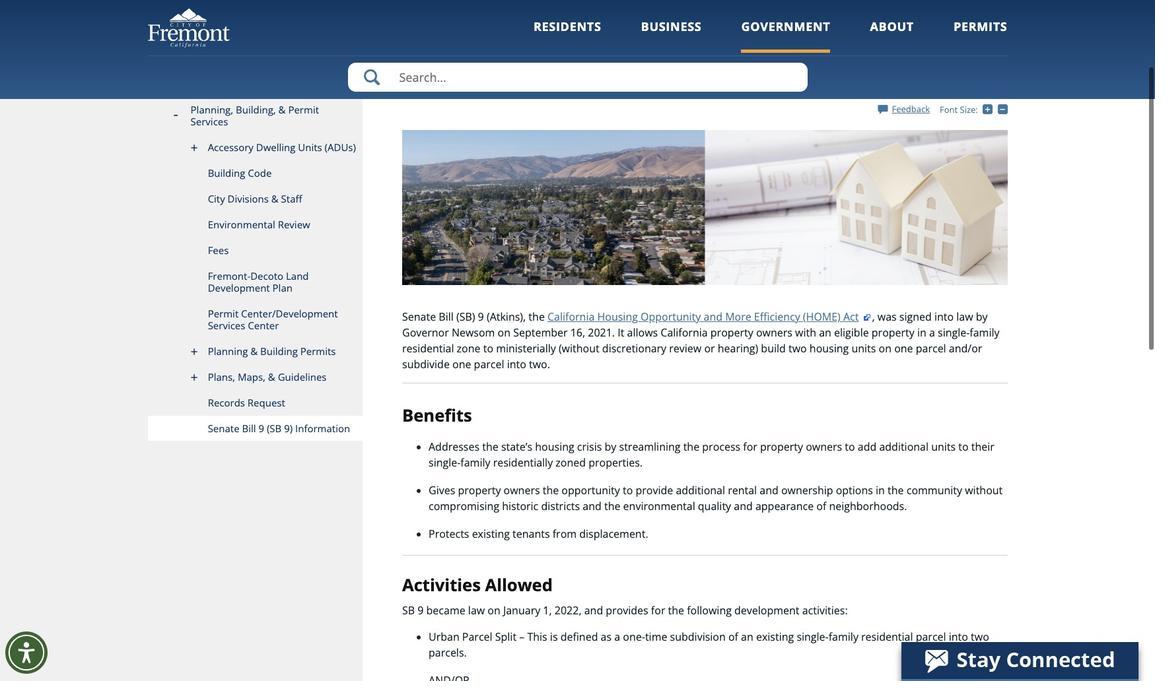 Task type: locate. For each thing, give the bounding box(es) containing it.
& inside 'link'
[[271, 192, 278, 205]]

2 horizontal spatial owners
[[806, 440, 842, 455]]

1 horizontal spatial additional
[[879, 440, 929, 455]]

properties.
[[589, 456, 643, 470]]

single- down activities:
[[797, 630, 829, 645]]

1 horizontal spatial a
[[929, 326, 935, 340]]

government inside government » departments » community development » planning, building, & permit services senate bill 9 (sb 9) information
[[402, 30, 451, 42]]

2 vertical spatial bill
[[242, 422, 256, 435]]

» left community
[[513, 30, 517, 42]]

0 horizontal spatial 9)
[[284, 422, 293, 435]]

0 horizontal spatial family
[[461, 456, 490, 470]]

1 horizontal spatial permit
[[288, 103, 319, 116]]

0 vertical spatial additional
[[879, 440, 929, 455]]

owners inside addresses the state's housing crisis by streamlining the process for property owners to add additional units to their single-family residentially zoned properties.
[[806, 440, 842, 455]]

on down was
[[879, 341, 892, 356]]

the up september
[[529, 310, 545, 324]]

land
[[286, 269, 309, 283]]

2 vertical spatial permit
[[208, 307, 239, 320]]

for
[[743, 440, 757, 455], [651, 604, 665, 618]]

into inside urban parcel split – this is defined as a one-time subdivision of an existing single-family residential parcel into two parcels.
[[949, 630, 968, 645]]

eligible
[[834, 326, 869, 340]]

1 horizontal spatial owners
[[756, 326, 792, 340]]

fees
[[208, 244, 229, 257]]

2021.
[[588, 326, 615, 340]]

single- up and/or at the bottom right
[[938, 326, 970, 340]]

0 vertical spatial for
[[743, 440, 757, 455]]

law down activities allowed
[[468, 604, 485, 618]]

0 horizontal spatial planning, building, & permit services link
[[148, 97, 363, 135]]

building,
[[665, 30, 699, 42], [236, 103, 276, 116]]

0 horizontal spatial residential
[[402, 341, 454, 356]]

1 horizontal spatial family
[[829, 630, 858, 645]]

1 vertical spatial permits
[[300, 345, 336, 358]]

units
[[852, 341, 876, 356], [931, 440, 956, 455]]

family up and/or at the bottom right
[[970, 326, 1000, 340]]

1 horizontal spatial planning,
[[627, 30, 663, 42]]

allows
[[627, 326, 658, 340]]

0 vertical spatial building
[[208, 166, 245, 180]]

additional up quality
[[676, 484, 725, 498]]

a down the signed
[[929, 326, 935, 340]]

0 vertical spatial an
[[819, 326, 831, 340]]

permit right business link
[[709, 30, 735, 42]]

0 horizontal spatial in
[[876, 484, 885, 498]]

0 horizontal spatial building
[[208, 166, 245, 180]]

housing down eligible
[[810, 341, 849, 356]]

residential inside , was signed into law by governor newsom on september 16, 2021. it allows california property owners with an eligible property in a single-family residential zone to ministerially (without discretionary review or hearing) build two housing units on one parcel and/or subdivide one parcel into two.
[[402, 341, 454, 356]]

government for government
[[741, 18, 830, 34]]

1 vertical spatial into
[[507, 357, 526, 372]]

& inside planning, building, & permit services
[[278, 103, 286, 116]]

units down eligible
[[852, 341, 876, 356]]

city divisions & staff
[[208, 192, 302, 205]]

&
[[701, 30, 707, 42], [278, 103, 286, 116], [271, 192, 278, 205], [250, 345, 258, 358], [268, 370, 275, 384]]

property up compromising
[[458, 484, 501, 498]]

0 vertical spatial planning, building, & permit services link
[[627, 30, 769, 42]]

-
[[1007, 103, 1010, 115]]

9) down business at the top
[[618, 42, 643, 78]]

and/or
[[949, 341, 982, 356]]

1 vertical spatial in
[[876, 484, 885, 498]]

parcel
[[916, 341, 946, 356], [474, 357, 504, 372], [916, 630, 946, 645]]

services inside planning, building, & permit services
[[191, 115, 228, 128]]

for up time on the bottom of the page
[[651, 604, 665, 618]]

in inside , was signed into law by governor newsom on september 16, 2021. it allows california property owners with an eligible property in a single-family residential zone to ministerially (without discretionary review or hearing) build two housing units on one parcel and/or subdivide one parcel into two.
[[917, 326, 926, 340]]

of inside urban parcel split – this is defined as a one-time subdivision of an existing single-family residential parcel into two parcels.
[[728, 630, 738, 645]]

to inside , was signed into law by governor newsom on september 16, 2021. it allows california property owners with an eligible property in a single-family residential zone to ministerially (without discretionary review or hearing) build two housing units on one parcel and/or subdivide one parcel into two.
[[483, 341, 493, 356]]

1 vertical spatial two
[[971, 630, 989, 645]]

9 down records request 'link'
[[258, 422, 264, 435]]

1 vertical spatial of
[[728, 630, 738, 645]]

1 horizontal spatial in
[[917, 326, 926, 340]]

0 vertical spatial services
[[737, 30, 769, 42]]

2 vertical spatial on
[[488, 604, 500, 618]]

owners up historic
[[504, 484, 540, 498]]

1 vertical spatial (sb
[[267, 422, 281, 435]]

2 vertical spatial into
[[949, 630, 968, 645]]

on left the january
[[488, 604, 500, 618]]

0 vertical spatial units
[[852, 341, 876, 356]]

subdivision
[[670, 630, 726, 645]]

without
[[965, 484, 1003, 498]]

units left their
[[931, 440, 956, 455]]

0 vertical spatial senate
[[402, 42, 493, 78]]

a inside , was signed into law by governor newsom on september 16, 2021. it allows california property owners with an eligible property in a single-family residential zone to ministerially (without discretionary review or hearing) build two housing units on one parcel and/or subdivide one parcel into two.
[[929, 326, 935, 340]]

1 vertical spatial existing
[[756, 630, 794, 645]]

9
[[548, 42, 563, 78], [478, 310, 484, 324], [258, 422, 264, 435], [418, 604, 424, 618]]

1 vertical spatial owners
[[806, 440, 842, 455]]

parcel
[[462, 630, 492, 645]]

0 vertical spatial development
[[566, 30, 619, 42]]

1 horizontal spatial planning, building, & permit services link
[[627, 30, 769, 42]]

9 right "(sb)"
[[478, 310, 484, 324]]

two inside urban parcel split – this is defined as a one-time subdivision of an existing single-family residential parcel into two parcels.
[[971, 630, 989, 645]]

the left process
[[683, 440, 699, 455]]

by for law
[[976, 310, 988, 324]]

districts
[[541, 500, 580, 514]]

0 vertical spatial single-
[[938, 326, 970, 340]]

1 horizontal spatial building
[[260, 345, 298, 358]]

the down opportunity
[[604, 500, 620, 514]]

0 vertical spatial into
[[934, 310, 954, 324]]

Search text field
[[348, 63, 807, 92]]

0 horizontal spatial owners
[[504, 484, 540, 498]]

1 horizontal spatial one
[[894, 341, 913, 356]]

0 vertical spatial permit
[[709, 30, 735, 42]]

development up "permit center/development services center" link
[[208, 281, 270, 295]]

urban parcel split – this is defined as a one-time subdivision of an existing single-family residential parcel into two parcels.
[[429, 630, 989, 660]]

building up plans, maps, & guidelines
[[260, 345, 298, 358]]

build
[[761, 341, 786, 356]]

2 horizontal spatial family
[[970, 326, 1000, 340]]

0 horizontal spatial building,
[[236, 103, 276, 116]]

housing inside addresses the state's housing crisis by streamlining the process for property owners to add additional units to their single-family residentially zoned properties.
[[535, 440, 574, 455]]

provide
[[636, 484, 673, 498]]

building, inside government » departments » community development » planning, building, & permit services senate bill 9 (sb 9) information
[[665, 30, 699, 42]]

» left the departments link
[[453, 30, 457, 42]]

1 vertical spatial development
[[208, 281, 270, 295]]

to right zone
[[483, 341, 493, 356]]

1 vertical spatial a
[[614, 630, 620, 645]]

about link
[[870, 18, 914, 53]]

0 horizontal spatial development
[[208, 281, 270, 295]]

hearing)
[[718, 341, 758, 356]]

1 horizontal spatial by
[[976, 310, 988, 324]]

1 vertical spatial single-
[[429, 456, 461, 470]]

and up appearance
[[760, 484, 778, 498]]

gives
[[429, 484, 455, 498]]

environmental review
[[208, 218, 310, 231]]

bill
[[500, 42, 542, 78], [439, 310, 454, 324], [242, 422, 256, 435]]

0 horizontal spatial permit
[[208, 307, 239, 320]]

planning
[[208, 345, 248, 358]]

1 vertical spatial 9)
[[284, 422, 293, 435]]

an inside urban parcel split – this is defined as a one-time subdivision of an existing single-family residential parcel into two parcels.
[[741, 630, 753, 645]]

0 vertical spatial two
[[788, 341, 807, 356]]

in
[[917, 326, 926, 340], [876, 484, 885, 498]]

fremont-decoto land development plan link
[[148, 263, 363, 301]]

0 horizontal spatial units
[[852, 341, 876, 356]]

2 » from the left
[[513, 30, 517, 42]]

1 horizontal spatial residential
[[861, 630, 913, 645]]

protects
[[429, 527, 469, 542]]

existing down development
[[756, 630, 794, 645]]

permit up planning
[[208, 307, 239, 320]]

records request
[[208, 396, 285, 409]]

0 horizontal spatial planning,
[[191, 103, 233, 116]]

on down (atkins),
[[498, 326, 510, 340]]

1 vertical spatial senate
[[402, 310, 436, 324]]

california up the review
[[661, 326, 708, 340]]

1 horizontal spatial (sb
[[570, 42, 612, 78]]

an inside , was signed into law by governor newsom on september 16, 2021. it allows california property owners with an eligible property in a single-family residential zone to ministerially (without discretionary review or hearing) build two housing units on one parcel and/or subdivide one parcel into two.
[[819, 326, 831, 340]]

0 vertical spatial on
[[498, 326, 510, 340]]

additional right the add
[[879, 440, 929, 455]]

city
[[208, 192, 225, 205]]

0 vertical spatial information
[[649, 42, 809, 78]]

dwelling
[[256, 141, 295, 154]]

in up the neighborhoods.
[[876, 484, 885, 498]]

residential inside urban parcel split – this is defined as a one-time subdivision of an existing single-family residential parcel into two parcels.
[[861, 630, 913, 645]]

0 vertical spatial bill
[[500, 42, 542, 78]]

to left the provide
[[623, 484, 633, 498]]

0 horizontal spatial by
[[605, 440, 616, 455]]

with
[[795, 326, 816, 340]]

review
[[669, 341, 701, 356]]

1 horizontal spatial of
[[816, 500, 826, 514]]

0 horizontal spatial housing
[[535, 440, 574, 455]]

0 horizontal spatial permits
[[300, 345, 336, 358]]

owners inside gives property owners the opportunity to provide additional rental and ownership options in the community without compromising historic districts and the environmental quality and appearance of neighborhoods.
[[504, 484, 540, 498]]

and down opportunity
[[583, 500, 601, 514]]

1 vertical spatial planning, building, & permit services link
[[148, 97, 363, 135]]

property up hearing)
[[710, 326, 753, 340]]

2022,
[[555, 604, 581, 618]]

0 horizontal spatial a
[[614, 630, 620, 645]]

by up and/or at the bottom right
[[976, 310, 988, 324]]

permit up units on the left of page
[[288, 103, 319, 116]]

9) down 'request'
[[284, 422, 293, 435]]

plans, maps, & guidelines link
[[148, 365, 363, 390]]

1 vertical spatial services
[[191, 115, 228, 128]]

family down activities:
[[829, 630, 858, 645]]

1 horizontal spatial government link
[[741, 18, 830, 53]]

services inside government » departments » community development » planning, building, & permit services senate bill 9 (sb 9) information
[[737, 30, 769, 42]]

property up ownership
[[760, 440, 803, 455]]

time
[[645, 630, 667, 645]]

0 horizontal spatial for
[[651, 604, 665, 618]]

1 vertical spatial planning,
[[191, 103, 233, 116]]

a right as
[[614, 630, 620, 645]]

single- down addresses
[[429, 456, 461, 470]]

an
[[819, 326, 831, 340], [741, 630, 753, 645]]

0 vertical spatial building,
[[665, 30, 699, 42]]

zoned
[[556, 456, 586, 470]]

additional inside gives property owners the opportunity to provide additional rental and ownership options in the community without compromising historic districts and the environmental quality and appearance of neighborhoods.
[[676, 484, 725, 498]]

one down the signed
[[894, 341, 913, 356]]

1 vertical spatial information
[[295, 422, 350, 435]]

review
[[278, 218, 310, 231]]

»
[[453, 30, 457, 42], [513, 30, 517, 42], [621, 30, 625, 42]]

building
[[208, 166, 245, 180], [260, 345, 298, 358]]

one down zone
[[452, 357, 471, 372]]

family inside , was signed into law by governor newsom on september 16, 2021. it allows california property owners with an eligible property in a single-family residential zone to ministerially (without discretionary review or hearing) build two housing units on one parcel and/or subdivide one parcel into two.
[[970, 326, 1000, 340]]

family inside addresses the state's housing crisis by streamlining the process for property owners to add additional units to their single-family residentially zoned properties.
[[461, 456, 490, 470]]

owners up build
[[756, 326, 792, 340]]

(sb down 'request'
[[267, 422, 281, 435]]

0 vertical spatial family
[[970, 326, 1000, 340]]

permit
[[709, 30, 735, 42], [288, 103, 319, 116], [208, 307, 239, 320]]

1 vertical spatial family
[[461, 456, 490, 470]]

building down accessory
[[208, 166, 245, 180]]

existing down compromising
[[472, 527, 510, 542]]

housing up zoned in the bottom of the page
[[535, 440, 574, 455]]

planning & building permits
[[208, 345, 336, 358]]

of right subdivision
[[728, 630, 738, 645]]

of
[[816, 500, 826, 514], [728, 630, 738, 645]]

by inside , was signed into law by governor newsom on september 16, 2021. it allows california property owners with an eligible property in a single-family residential zone to ministerially (without discretionary review or hearing) build two housing units on one parcel and/or subdivide one parcel into two.
[[976, 310, 988, 324]]

9) inside government » departments » community development » planning, building, & permit services senate bill 9 (sb 9) information
[[618, 42, 643, 78]]

became
[[426, 604, 465, 618]]

california up 16,
[[547, 310, 595, 324]]

1 horizontal spatial »
[[513, 30, 517, 42]]

of down ownership
[[816, 500, 826, 514]]

feedback link
[[878, 103, 930, 115]]

compromising
[[429, 500, 499, 514]]

bill inside government » departments » community development » planning, building, & permit services senate bill 9 (sb 9) information
[[500, 42, 542, 78]]

family down addresses
[[461, 456, 490, 470]]

building code
[[208, 166, 272, 180]]

about
[[870, 18, 914, 34]]

guidelines
[[278, 370, 327, 384]]

1 horizontal spatial bill
[[439, 310, 454, 324]]

development
[[566, 30, 619, 42], [208, 281, 270, 295]]

& for guidelines
[[268, 370, 275, 384]]

1 horizontal spatial two
[[971, 630, 989, 645]]

1 horizontal spatial existing
[[756, 630, 794, 645]]

tenants
[[512, 527, 550, 542]]

an down development
[[741, 630, 753, 645]]

building code link
[[148, 160, 363, 186]]

(sb down residents
[[570, 42, 612, 78]]

building, inside planning, building, & permit services
[[236, 103, 276, 116]]

stay connected image
[[901, 643, 1137, 680]]

9)
[[618, 42, 643, 78], [284, 422, 293, 435]]

0 horizontal spatial bill
[[242, 422, 256, 435]]

1 horizontal spatial government
[[741, 18, 830, 34]]

split – this
[[495, 630, 547, 645]]

addresses
[[429, 440, 479, 455]]

information inside government » departments » community development » planning, building, & permit services senate bill 9 (sb 9) information
[[649, 42, 809, 78]]

plans, maps, & guidelines
[[208, 370, 327, 384]]

of inside gives property owners the opportunity to provide additional rental and ownership options in the community without compromising historic districts and the environmental quality and appearance of neighborhoods.
[[816, 500, 826, 514]]

0 vertical spatial california
[[547, 310, 595, 324]]

0 vertical spatial in
[[917, 326, 926, 340]]

1 vertical spatial an
[[741, 630, 753, 645]]

(home)
[[803, 310, 841, 324]]

& for staff
[[271, 192, 278, 205]]

1 horizontal spatial development
[[566, 30, 619, 42]]

a inside urban parcel split – this is defined as a one-time subdivision of an existing single-family residential parcel into two parcels.
[[614, 630, 620, 645]]

the left following
[[668, 604, 684, 618]]

subdivide
[[402, 357, 450, 372]]

information
[[649, 42, 809, 78], [295, 422, 350, 435]]

2 horizontal spatial single-
[[938, 326, 970, 340]]

environmental
[[208, 218, 275, 231]]

0 vertical spatial of
[[816, 500, 826, 514]]

9 down residents
[[548, 42, 563, 78]]

» left business link
[[621, 30, 625, 42]]

city divisions & staff link
[[148, 186, 363, 212]]

act
[[843, 310, 859, 324]]

property down was
[[872, 326, 915, 340]]

additional
[[879, 440, 929, 455], [676, 484, 725, 498]]

owners left the add
[[806, 440, 842, 455]]

1 vertical spatial units
[[931, 440, 956, 455]]

in down the signed
[[917, 326, 926, 340]]

law up and/or at the bottom right
[[956, 310, 973, 324]]

on
[[498, 326, 510, 340], [879, 341, 892, 356], [488, 604, 500, 618]]

2 vertical spatial senate
[[208, 422, 239, 435]]

font size: link
[[940, 104, 978, 115]]

2 horizontal spatial »
[[621, 30, 625, 42]]

more
[[725, 310, 751, 324]]

crisis
[[577, 440, 602, 455]]

permit inside permit center/development services center
[[208, 307, 239, 320]]

1 vertical spatial california
[[661, 326, 708, 340]]

2 vertical spatial single-
[[797, 630, 829, 645]]

2 horizontal spatial bill
[[500, 42, 542, 78]]

by inside addresses the state's housing crisis by streamlining the process for property owners to add additional units to their single-family residentially zoned properties.
[[605, 440, 616, 455]]

development up search "text box" on the top
[[566, 30, 619, 42]]

property
[[710, 326, 753, 340], [872, 326, 915, 340], [760, 440, 803, 455], [458, 484, 501, 498]]

and
[[704, 310, 722, 324], [760, 484, 778, 498], [583, 500, 601, 514], [734, 500, 753, 514], [584, 604, 603, 618]]

an down (home)
[[819, 326, 831, 340]]

displacement.
[[579, 527, 648, 542]]

by up properties.
[[605, 440, 616, 455]]

housing inside , was signed into law by governor newsom on september 16, 2021. it allows california property owners with an eligible property in a single-family residential zone to ministerially (without discretionary review or hearing) build two housing units on one parcel and/or subdivide one parcel into two.
[[810, 341, 849, 356]]

the up districts
[[543, 484, 559, 498]]

1 horizontal spatial units
[[931, 440, 956, 455]]

for right process
[[743, 440, 757, 455]]

feedback
[[892, 103, 930, 115]]

permits link
[[954, 18, 1007, 53]]

newsom
[[452, 326, 495, 340]]

1 horizontal spatial building,
[[665, 30, 699, 42]]



Task type: describe. For each thing, give the bounding box(es) containing it.
9 inside government » departments » community development » planning, building, & permit services senate bill 9 (sb 9) information
[[548, 42, 563, 78]]

the up the neighborhoods.
[[888, 484, 904, 498]]

code
[[248, 166, 272, 180]]

1 vertical spatial parcel
[[474, 357, 504, 372]]

appearance
[[755, 500, 814, 514]]

plans,
[[208, 370, 235, 384]]

divisions
[[228, 192, 269, 205]]

permit center/development services center
[[208, 307, 338, 332]]

senate inside government » departments » community development » planning, building, & permit services senate bill 9 (sb 9) information
[[402, 42, 493, 78]]

community
[[519, 30, 564, 42]]

center/development
[[241, 307, 338, 320]]

senate bill (sb) 9 (atkins), the california housing opportunity and more efficiency (home) act
[[402, 310, 859, 324]]

accessory dwelling units (adus) link
[[148, 135, 363, 160]]

their
[[971, 440, 994, 455]]

existing inside urban parcel split – this is defined as a one-time subdivision of an existing single-family residential parcel into two parcels.
[[756, 630, 794, 645]]

single- inside urban parcel split – this is defined as a one-time subdivision of an existing single-family residential parcel into two parcels.
[[797, 630, 829, 645]]

senate for senate bill (sb) 9 (atkins), the california housing opportunity and more efficiency (home) act
[[402, 310, 436, 324]]

following
[[687, 604, 732, 618]]

16,
[[570, 326, 585, 340]]

discretionary
[[602, 341, 666, 356]]

gives property owners the opportunity to provide additional rental and ownership options in the community without compromising historic districts and the environmental quality and appearance of neighborhoods.
[[429, 484, 1003, 514]]

additional inside addresses the state's housing crisis by streamlining the process for property owners to add additional units to their single-family residentially zoned properties.
[[879, 440, 929, 455]]

senate for senate bill 9 (sb 9) information
[[208, 422, 239, 435]]

two.
[[529, 357, 550, 372]]

law inside , was signed into law by governor newsom on september 16, 2021. it allows california property owners with an eligible property in a single-family residential zone to ministerially (without discretionary review or hearing) build two housing units on one parcel and/or subdivide one parcel into two.
[[956, 310, 973, 324]]

maps,
[[238, 370, 265, 384]]

permit center/development services center link
[[148, 301, 363, 339]]

family inside urban parcel split – this is defined as a one-time subdivision of an existing single-family residential parcel into two parcels.
[[829, 630, 858, 645]]

urban
[[429, 630, 459, 645]]

parcels.
[[429, 646, 467, 660]]

addresses the state's housing crisis by streamlining the process for property owners to add additional units to their single-family residentially zoned properties.
[[429, 440, 994, 470]]

residents link
[[534, 18, 601, 53]]

california inside , was signed into law by governor newsom on september 16, 2021. it allows california property owners with an eligible property in a single-family residential zone to ministerially (without discretionary review or hearing) build two housing units on one parcel and/or subdivide one parcel into two.
[[661, 326, 708, 340]]

two inside , was signed into law by governor newsom on september 16, 2021. it allows california property owners with an eligible property in a single-family residential zone to ministerially (without discretionary review or hearing) build two housing units on one parcel and/or subdivide one parcel into two.
[[788, 341, 807, 356]]

rental
[[728, 484, 757, 498]]

fremont and home with key and plans image
[[402, 130, 1007, 285]]

font size:
[[940, 104, 978, 115]]

0 horizontal spatial information
[[295, 422, 350, 435]]

property inside addresses the state's housing crisis by streamlining the process for property owners to add additional units to their single-family residentially zoned properties.
[[760, 440, 803, 455]]

0 horizontal spatial government link
[[402, 30, 451, 42]]

request
[[248, 396, 285, 409]]

process
[[702, 440, 740, 455]]

(atkins),
[[487, 310, 526, 324]]

records
[[208, 396, 245, 409]]

permit inside government » departments » community development » planning, building, & permit services senate bill 9 (sb 9) information
[[709, 30, 735, 42]]

owners inside , was signed into law by governor newsom on september 16, 2021. it allows california property owners with an eligible property in a single-family residential zone to ministerially (without discretionary review or hearing) build two housing units on one parcel and/or subdivide one parcel into two.
[[756, 326, 792, 340]]

ministerially
[[496, 341, 556, 356]]

planning, inside planning, building, & permit services
[[191, 103, 233, 116]]

community
[[907, 484, 962, 498]]

1 vertical spatial one
[[452, 357, 471, 372]]

it
[[618, 326, 624, 340]]

development inside government » departments » community development » planning, building, & permit services senate bill 9 (sb 9) information
[[566, 30, 619, 42]]

ownership
[[781, 484, 833, 498]]

departments link
[[459, 30, 511, 42]]

single- inside addresses the state's housing crisis by streamlining the process for property owners to add additional units to their single-family residentially zoned properties.
[[429, 456, 461, 470]]

government for government » departments » community development » planning, building, & permit services senate bill 9 (sb 9) information
[[402, 30, 451, 42]]

+
[[993, 103, 998, 115]]

fremont-
[[208, 269, 250, 283]]

bill for the
[[439, 310, 454, 324]]

parcel inside urban parcel split – this is defined as a one-time subdivision of an existing single-family residential parcel into two parcels.
[[916, 630, 946, 645]]

units inside , was signed into law by governor newsom on september 16, 2021. it allows california property owners with an eligible property in a single-family residential zone to ministerially (without discretionary review or hearing) build two housing units on one parcel and/or subdivide one parcel into two.
[[852, 341, 876, 356]]

quality
[[698, 500, 731, 514]]

environmental review link
[[148, 212, 363, 238]]

plan
[[272, 281, 293, 295]]

business link
[[641, 18, 702, 53]]

development inside the fremont-decoto land development plan
[[208, 281, 270, 295]]

allowed
[[485, 574, 553, 597]]

1 vertical spatial building
[[260, 345, 298, 358]]

to inside gives property owners the opportunity to provide additional rental and ownership options in the community without compromising historic districts and the environmental quality and appearance of neighborhoods.
[[623, 484, 633, 498]]

(adus)
[[325, 141, 356, 154]]

permit inside planning, building, & permit services
[[288, 103, 319, 116]]

planning, inside government » departments » community development » planning, building, & permit services senate bill 9 (sb 9) information
[[627, 30, 663, 42]]

efficiency
[[754, 310, 800, 324]]

options
[[836, 484, 873, 498]]

single- inside , was signed into law by governor newsom on september 16, 2021. it allows california property owners with an eligible property in a single-family residential zone to ministerially (without discretionary review or hearing) build two housing units on one parcel and/or subdivide one parcel into two.
[[938, 326, 970, 340]]

and left more
[[704, 310, 722, 324]]

accessory
[[208, 141, 254, 154]]

(sb inside government » departments » community development » planning, building, & permit services senate bill 9 (sb 9) information
[[570, 42, 612, 78]]

units inside addresses the state's housing crisis by streamlining the process for property owners to add additional units to their single-family residentially zoned properties.
[[931, 440, 956, 455]]

0 vertical spatial parcel
[[916, 341, 946, 356]]

government » departments » community development » planning, building, & permit services senate bill 9 (sb 9) information
[[402, 30, 809, 78]]

protects existing tenants from displacement.
[[429, 527, 648, 542]]

+ link
[[983, 103, 998, 115]]

9 right sb
[[418, 604, 424, 618]]

bill for information
[[242, 422, 256, 435]]

staff
[[281, 192, 302, 205]]

state's
[[501, 440, 532, 455]]

building inside 'link'
[[208, 166, 245, 180]]

and down the rental
[[734, 500, 753, 514]]

decoto
[[250, 269, 283, 283]]

fees link
[[148, 238, 363, 263]]

1 horizontal spatial permits
[[954, 18, 1007, 34]]

& for permit
[[278, 103, 286, 116]]

1 vertical spatial on
[[879, 341, 892, 356]]

opportunity
[[562, 484, 620, 498]]

property inside gives property owners the opportunity to provide additional rental and ownership options in the community without compromising historic districts and the environmental quality and appearance of neighborhoods.
[[458, 484, 501, 498]]

senate bill 9 (sb 9) information
[[208, 422, 350, 435]]

& inside government » departments » community development » planning, building, & permit services senate bill 9 (sb 9) information
[[701, 30, 707, 42]]

as
[[601, 630, 612, 645]]

the left the state's
[[482, 440, 498, 455]]

streamlining
[[619, 440, 681, 455]]

governor
[[402, 326, 449, 340]]

services inside permit center/development services center
[[208, 319, 245, 332]]

is
[[550, 630, 558, 645]]

, was signed into law by governor newsom on september 16, 2021. it allows california property owners with an eligible property in a single-family residential zone to ministerially (without discretionary review or hearing) build two housing units on one parcel and/or subdivide one parcel into two.
[[402, 310, 1000, 372]]

neighborhoods.
[[829, 500, 907, 514]]

3 » from the left
[[621, 30, 625, 42]]

one-
[[623, 630, 645, 645]]

to left the add
[[845, 440, 855, 455]]

planning, building, & permit services
[[191, 103, 319, 128]]

1 » from the left
[[453, 30, 457, 42]]

historic
[[502, 500, 538, 514]]

1 vertical spatial law
[[468, 604, 485, 618]]

and right 2022, on the bottom
[[584, 604, 603, 618]]

in inside gives property owners the opportunity to provide additional rental and ownership options in the community without compromising historic districts and the environmental quality and appearance of neighborhoods.
[[876, 484, 885, 498]]

0 horizontal spatial existing
[[472, 527, 510, 542]]

california housing opportunity and more efficiency (home) act link
[[547, 310, 872, 324]]

january
[[503, 604, 540, 618]]

1 vertical spatial for
[[651, 604, 665, 618]]

for inside addresses the state's housing crisis by streamlining the process for property owners to add additional units to their single-family residentially zoned properties.
[[743, 440, 757, 455]]

business
[[641, 18, 702, 34]]

size:
[[960, 104, 978, 115]]

was
[[878, 310, 897, 324]]

by for crisis
[[605, 440, 616, 455]]

to left their
[[958, 440, 969, 455]]

,
[[872, 310, 875, 324]]

signed
[[899, 310, 932, 324]]



Task type: vqa. For each thing, say whether or not it's contained in the screenshot.
the right Planning,
yes



